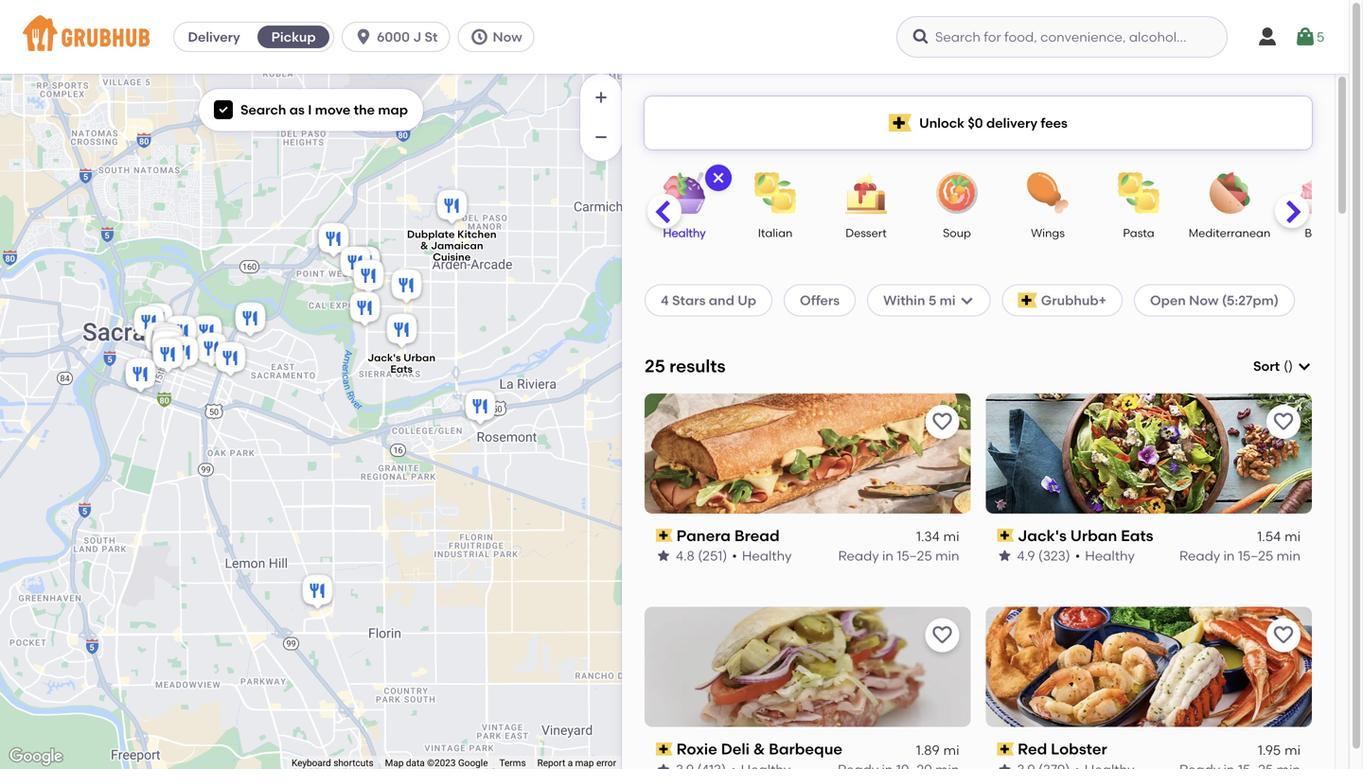 Task type: describe. For each thing, give the bounding box(es) containing it.
5 inside the "5" button
[[1317, 29, 1325, 45]]

min for jack's urban eats
[[1277, 548, 1301, 564]]

dubplate kitchen & jamaican cuisine image
[[433, 187, 471, 229]]

15–25 for panera bread
[[897, 548, 932, 564]]

red lobster
[[1018, 740, 1107, 759]]

offers
[[800, 292, 840, 308]]

report a map error
[[537, 758, 616, 769]]

delivery
[[986, 115, 1038, 131]]

bj's restaurant & brewhouse image
[[315, 220, 353, 262]]

25 results
[[645, 356, 726, 377]]

cap city squeeze juice bar image
[[142, 320, 179, 361]]

6000 j st
[[377, 29, 438, 45]]

fit eats image
[[149, 321, 187, 363]]

soup
[[943, 226, 971, 240]]

none field containing sort
[[1253, 357, 1312, 376]]

save this restaurant image
[[1272, 411, 1295, 433]]

1.89 mi
[[916, 743, 959, 759]]

move
[[315, 102, 351, 118]]

4 stars and up
[[661, 292, 756, 308]]

wings image
[[1015, 172, 1081, 214]]

red
[[1018, 740, 1047, 759]]

results
[[669, 356, 726, 377]]

red lobster image
[[350, 257, 388, 299]]

cafe connection image
[[130, 303, 168, 345]]

pickup
[[271, 29, 316, 45]]

jack's inside jack's urban eats
[[368, 352, 401, 365]]

• healthy for bread
[[732, 548, 792, 564]]

report
[[537, 758, 565, 769]]

unlock
[[919, 115, 965, 131]]

deli
[[721, 740, 750, 759]]

0 horizontal spatial map
[[378, 102, 408, 118]]

thekarmicleaf image
[[139, 301, 177, 342]]

keyboard shortcuts button
[[292, 757, 374, 770]]

4.9
[[1017, 548, 1035, 564]]

urban inside map region
[[403, 352, 435, 365]]

1.89
[[916, 743, 940, 759]]

stars
[[672, 292, 706, 308]]

delivery
[[188, 29, 240, 45]]

1 vertical spatial now
[[1189, 292, 1219, 308]]

25
[[645, 356, 665, 377]]

bowls
[[1305, 226, 1336, 240]]

pasta
[[1123, 226, 1155, 240]]

mi for panera bread
[[944, 529, 959, 545]]

soup image
[[924, 172, 990, 214]]

proceed to checkout button
[[1061, 692, 1315, 726]]

save this restaurant image for panera bread
[[931, 411, 954, 433]]

jack's urban eats inside map region
[[368, 352, 435, 376]]

5 button
[[1294, 20, 1325, 54]]

1.95
[[1258, 743, 1281, 759]]

map region
[[0, 0, 715, 770]]

a
[[568, 758, 573, 769]]

in for panera bread
[[882, 548, 894, 564]]

4.8
[[676, 548, 695, 564]]

1.95 mi
[[1258, 743, 1301, 759]]

)
[[1288, 358, 1293, 374]]

$0
[[968, 115, 983, 131]]

save this restaurant button for roxie deli & barbeque
[[925, 619, 959, 653]]

1.54
[[1257, 529, 1281, 545]]

within
[[883, 292, 925, 308]]

proceed to checkout
[[1119, 701, 1257, 717]]

as
[[289, 102, 305, 118]]

j
[[413, 29, 421, 45]]

4.8 (251)
[[676, 548, 727, 564]]

star icon image for panera bread
[[656, 549, 671, 564]]

bober tea & coffee image
[[162, 313, 200, 355]]

roxie
[[677, 740, 717, 759]]

red lobster logo image
[[986, 607, 1312, 728]]

main navigation navigation
[[0, 0, 1349, 74]]

grubhub plus flag logo image for grubhub+
[[1018, 293, 1037, 308]]

dubplate
[[407, 228, 455, 241]]

dubplate kitchen & jamaican cuisine
[[407, 228, 497, 264]]

healthy for panera bread
[[742, 548, 792, 564]]

now button
[[458, 22, 542, 52]]

mod pizza (howe bout arden) image
[[346, 244, 384, 285]]

svg image for now
[[470, 27, 489, 46]]

tea cup cafe image
[[164, 334, 202, 375]]

to
[[1177, 701, 1191, 717]]

fees
[[1041, 115, 1068, 131]]

subscription pass image for red lobster
[[997, 743, 1014, 756]]

ahipoki bowl image
[[337, 244, 374, 285]]

(
[[1284, 358, 1288, 374]]

(251)
[[698, 548, 727, 564]]

pasta image
[[1106, 172, 1172, 214]]

6000 j st button
[[342, 22, 458, 52]]

mediterranean
[[1189, 226, 1271, 240]]

eats inside map region
[[390, 363, 413, 376]]

save this restaurant image for roxie deli & barbeque
[[931, 624, 954, 647]]

delivery button
[[174, 22, 254, 52]]

veg café & bar image
[[188, 313, 226, 355]]

ready in 15–25 min for jack's urban eats
[[1180, 548, 1301, 564]]

and
[[709, 292, 734, 308]]

now inside button
[[493, 29, 522, 45]]

italian
[[758, 226, 793, 240]]



Task type: locate. For each thing, give the bounding box(es) containing it.
svg image right within 5 mi
[[960, 293, 975, 308]]

1 vertical spatial 5
[[929, 292, 937, 308]]

the
[[354, 102, 375, 118]]

eats down jack's urban eats icon
[[390, 363, 413, 376]]

0 horizontal spatial eats
[[390, 363, 413, 376]]

& left the "cuisine" at left top
[[420, 239, 428, 252]]

save this restaurant button for red lobster
[[1267, 619, 1301, 653]]

1 ready in 15–25 min from the left
[[838, 548, 959, 564]]

google image
[[5, 745, 67, 770]]

1 horizontal spatial urban
[[1070, 527, 1117, 545]]

1 horizontal spatial •
[[1075, 548, 1080, 564]]

grubhub plus flag logo image left grubhub+
[[1018, 293, 1037, 308]]

• healthy down bread
[[732, 548, 792, 564]]

svg image
[[1256, 26, 1279, 48], [1294, 26, 1317, 48], [912, 27, 931, 46], [1297, 359, 1312, 374]]

sort ( )
[[1253, 358, 1293, 374]]

0 horizontal spatial now
[[493, 29, 522, 45]]

grubhub+
[[1041, 292, 1107, 308]]

1 min from the left
[[935, 548, 959, 564]]

15–25 down 1.54
[[1238, 548, 1274, 564]]

wings
[[1031, 226, 1065, 240]]

save this restaurant button for panera bread
[[925, 405, 959, 439]]

1 horizontal spatial eats
[[1121, 527, 1154, 545]]

mi right 1.34
[[944, 529, 959, 545]]

now right open at right
[[1189, 292, 1219, 308]]

0 horizontal spatial 15–25
[[897, 548, 932, 564]]

healthy for jack's urban eats
[[1085, 548, 1135, 564]]

• down panera bread
[[732, 548, 737, 564]]

keyboard
[[292, 758, 331, 769]]

0 vertical spatial now
[[493, 29, 522, 45]]

0 vertical spatial map
[[378, 102, 408, 118]]

min for panera bread
[[935, 548, 959, 564]]

bread
[[734, 527, 780, 545]]

0 horizontal spatial healthy
[[663, 226, 706, 240]]

mi right 1.89
[[944, 743, 959, 759]]

1 horizontal spatial jack's
[[1018, 527, 1067, 545]]

plus icon image
[[592, 88, 611, 107]]

jack's down the panera bread image
[[368, 352, 401, 365]]

error
[[596, 758, 616, 769]]

search
[[240, 102, 286, 118]]

star icon image for red lobster
[[997, 762, 1012, 770]]

2 horizontal spatial healthy
[[1085, 548, 1135, 564]]

italian image
[[742, 172, 808, 214]]

svg image inside 'now' button
[[470, 27, 489, 46]]

(323)
[[1038, 548, 1070, 564]]

2 15–25 from the left
[[1238, 548, 1274, 564]]

save this restaurant button for jack's urban eats
[[1267, 405, 1301, 439]]

ready in 15–25 min
[[838, 548, 959, 564], [1180, 548, 1301, 564]]

None field
[[1253, 357, 1312, 376]]

panera bread
[[677, 527, 780, 545]]

now
[[493, 29, 522, 45], [1189, 292, 1219, 308]]

mod fresh (howe bout arden) image
[[346, 244, 384, 285]]

i
[[308, 102, 312, 118]]

star icon image for jack's urban eats
[[997, 549, 1012, 564]]

ready in 15–25 min down 1.34
[[838, 548, 959, 564]]

& for jamaican
[[420, 239, 428, 252]]

2 • healthy from the left
[[1075, 548, 1135, 564]]

orchid thai restaurant & bar image
[[148, 328, 186, 370]]

mi
[[940, 292, 956, 308], [944, 529, 959, 545], [1285, 529, 1301, 545], [944, 743, 959, 759], [1285, 743, 1301, 759]]

0 vertical spatial jack's urban eats
[[368, 352, 435, 376]]

& right deli
[[753, 740, 765, 759]]

within 5 mi
[[883, 292, 956, 308]]

shortcuts
[[333, 758, 374, 769]]

panera bread logo image
[[645, 394, 971, 514]]

healthy image
[[651, 172, 718, 214]]

• right (323)
[[1075, 548, 1080, 564]]

barbeque
[[769, 740, 843, 759]]

1.34
[[916, 529, 940, 545]]

0 vertical spatial urban
[[403, 352, 435, 365]]

cuisine
[[433, 251, 471, 264]]

svg image inside 6000 j st button
[[354, 27, 373, 46]]

famous kabob image
[[388, 266, 426, 308]]

st
[[425, 29, 438, 45]]

2 ready in 15–25 min from the left
[[1180, 548, 1301, 564]]

0 horizontal spatial grubhub plus flag logo image
[[889, 114, 912, 132]]

map right the a at the left of page
[[575, 758, 594, 769]]

open now (5:27pm)
[[1150, 292, 1279, 308]]

1 horizontal spatial ready in 15–25 min
[[1180, 548, 1301, 564]]

panera bread image
[[346, 289, 384, 331]]

sort
[[1253, 358, 1280, 374]]

1 in from the left
[[882, 548, 894, 564]]

0 horizontal spatial ready in 15–25 min
[[838, 548, 959, 564]]

subscription pass image left the roxie
[[656, 743, 673, 756]]

roxie deli & barbeque
[[677, 740, 843, 759]]

subscription pass image
[[656, 529, 673, 543]]

healthy
[[663, 226, 706, 240], [742, 548, 792, 564], [1085, 548, 1135, 564]]

ready for jack's urban eats
[[1180, 548, 1220, 564]]

svg image right st
[[470, 27, 489, 46]]

1 vertical spatial urban
[[1070, 527, 1117, 545]]

ready in 15–25 min for panera bread
[[838, 548, 959, 564]]

• healthy right (323)
[[1075, 548, 1135, 564]]

proceed
[[1119, 701, 1174, 717]]

©2023
[[427, 758, 456, 769]]

1 horizontal spatial now
[[1189, 292, 1219, 308]]

subscription pass image for roxie deli & barbeque
[[656, 743, 673, 756]]

minus icon image
[[592, 128, 611, 147]]

1 vertical spatial jack's urban eats
[[1018, 527, 1154, 545]]

pickup button
[[254, 22, 333, 52]]

& for barbeque
[[753, 740, 765, 759]]

0 vertical spatial jack's
[[368, 352, 401, 365]]

star icon image for roxie deli & barbeque
[[656, 762, 671, 770]]

pressed retail image
[[149, 336, 187, 377]]

subscription pass image right 1.34 mi
[[997, 529, 1014, 543]]

1 horizontal spatial healthy
[[742, 548, 792, 564]]

15–25 down 1.34
[[897, 548, 932, 564]]

• for urban
[[1075, 548, 1080, 564]]

map right 'the'
[[378, 102, 408, 118]]

mi right "1.95"
[[1285, 743, 1301, 759]]

0 horizontal spatial ready
[[838, 548, 879, 564]]

svg image left italian image
[[711, 170, 726, 186]]

1 vertical spatial &
[[753, 740, 765, 759]]

0 horizontal spatial urban
[[403, 352, 435, 365]]

4
[[661, 292, 669, 308]]

healthy down bread
[[742, 548, 792, 564]]

panera
[[677, 527, 731, 545]]

jack's urban eats down the panera bread image
[[368, 352, 435, 376]]

1 horizontal spatial • healthy
[[1075, 548, 1135, 564]]

jack's urban eats
[[368, 352, 435, 376], [1018, 527, 1154, 545]]

mi right 1.54
[[1285, 529, 1301, 545]]

0 horizontal spatial •
[[732, 548, 737, 564]]

15–25
[[897, 548, 932, 564], [1238, 548, 1274, 564]]

6000
[[377, 29, 410, 45]]

&
[[420, 239, 428, 252], [753, 740, 765, 759]]

jack's urban eats image
[[383, 311, 421, 353]]

grubhub plus flag logo image
[[889, 114, 912, 132], [1018, 293, 1037, 308]]

terms link
[[499, 758, 526, 769]]

svg image left search
[[218, 104, 229, 116]]

subscription pass image
[[997, 529, 1014, 543], [656, 743, 673, 756], [997, 743, 1014, 756]]

roxie deli & barbeque logo image
[[645, 607, 971, 728]]

grubhub plus flag logo image for unlock $0 delivery fees
[[889, 114, 912, 132]]

svg image inside the "5" button
[[1294, 26, 1317, 48]]

0 horizontal spatial • healthy
[[732, 548, 792, 564]]

0 vertical spatial 5
[[1317, 29, 1325, 45]]

map
[[385, 758, 404, 769]]

mediterranean image
[[1197, 172, 1263, 214]]

up
[[738, 292, 756, 308]]

1 15–25 from the left
[[897, 548, 932, 564]]

data
[[406, 758, 425, 769]]

map data ©2023 google
[[385, 758, 488, 769]]

map
[[378, 102, 408, 118], [575, 758, 594, 769]]

1 horizontal spatial in
[[1224, 548, 1235, 564]]

save this restaurant image
[[931, 411, 954, 433], [931, 624, 954, 647], [1272, 624, 1295, 647]]

1 horizontal spatial grubhub plus flag logo image
[[1018, 293, 1037, 308]]

ready in 15–25 min down 1.54
[[1180, 548, 1301, 564]]

cool tea bar image
[[299, 572, 337, 614]]

0 vertical spatial grubhub plus flag logo image
[[889, 114, 912, 132]]

save this restaurant button
[[925, 405, 959, 439], [1267, 405, 1301, 439], [925, 619, 959, 653], [1267, 619, 1301, 653]]

report a map error link
[[537, 758, 616, 769]]

1 horizontal spatial ready
[[1180, 548, 1220, 564]]

1 vertical spatial eats
[[1121, 527, 1154, 545]]

eats down jack's urban eats logo
[[1121, 527, 1154, 545]]

mi right within
[[940, 292, 956, 308]]

mi for roxie deli & barbeque
[[944, 743, 959, 759]]

0 vertical spatial eats
[[390, 363, 413, 376]]

star icon image
[[656, 549, 671, 564], [997, 549, 1012, 564], [656, 762, 671, 770], [997, 762, 1012, 770]]

Search for food, convenience, alcohol... search field
[[896, 16, 1228, 58]]

keyboard shortcuts
[[292, 758, 374, 769]]

now right st
[[493, 29, 522, 45]]

4.9 (323)
[[1017, 548, 1070, 564]]

unlock $0 delivery fees
[[919, 115, 1068, 131]]

checkout
[[1194, 701, 1257, 717]]

2 min from the left
[[1277, 548, 1301, 564]]

1 horizontal spatial map
[[575, 758, 594, 769]]

lobster
[[1051, 740, 1107, 759]]

• for bread
[[732, 548, 737, 564]]

roxie deli & barbeque image
[[231, 300, 269, 341]]

jack's up 4.9 (323)
[[1018, 527, 1067, 545]]

subscription pass image left red
[[997, 743, 1014, 756]]

google
[[458, 758, 488, 769]]

dessert
[[846, 226, 887, 240]]

• healthy for urban
[[1075, 548, 1135, 564]]

• healthy
[[732, 548, 792, 564], [1075, 548, 1135, 564]]

mi for red lobster
[[1285, 743, 1301, 759]]

jack's urban eats up (323)
[[1018, 527, 1154, 545]]

1 vertical spatial map
[[575, 758, 594, 769]]

grubhub plus flag logo image left unlock
[[889, 114, 912, 132]]

& inside dubplate kitchen & jamaican cuisine
[[420, 239, 428, 252]]

1 horizontal spatial 5
[[1317, 29, 1325, 45]]

ready
[[838, 548, 879, 564], [1180, 548, 1220, 564]]

healthy down healthy image
[[663, 226, 706, 240]]

tea bar & fusion cafe (capitol ave) image
[[193, 330, 231, 372]]

svg image left 6000
[[354, 27, 373, 46]]

0 horizontal spatial jack's
[[368, 352, 401, 365]]

open
[[1150, 292, 1186, 308]]

1.54 mi
[[1257, 529, 1301, 545]]

1 horizontal spatial &
[[753, 740, 765, 759]]

save this restaurant image for red lobster
[[1272, 624, 1295, 647]]

jack's urban eats logo image
[[986, 394, 1312, 514]]

svg image for 6000 j st
[[354, 27, 373, 46]]

(5:27pm)
[[1222, 292, 1279, 308]]

0 horizontal spatial in
[[882, 548, 894, 564]]

ming dynasty image
[[122, 355, 160, 397]]

thai canteen image
[[149, 324, 187, 366]]

jack's
[[368, 352, 401, 365], [1018, 527, 1067, 545]]

0 vertical spatial &
[[420, 239, 428, 252]]

jamaican
[[431, 239, 483, 252]]

dessert image
[[833, 172, 899, 214]]

1 • healthy from the left
[[732, 548, 792, 564]]

healthy right (323)
[[1085, 548, 1135, 564]]

1 • from the left
[[732, 548, 737, 564]]

terms
[[499, 758, 526, 769]]

svg image
[[354, 27, 373, 46], [470, 27, 489, 46], [218, 104, 229, 116], [711, 170, 726, 186], [960, 293, 975, 308]]

min down 1.34 mi
[[935, 548, 959, 564]]

0 horizontal spatial 5
[[929, 292, 937, 308]]

search as i move the map
[[240, 102, 408, 118]]

1 horizontal spatial jack's urban eats
[[1018, 527, 1154, 545]]

1 vertical spatial grubhub plus flag logo image
[[1018, 293, 1037, 308]]

0 horizontal spatial min
[[935, 548, 959, 564]]

2 in from the left
[[1224, 548, 1235, 564]]

india palace image
[[462, 388, 499, 429]]

1 ready from the left
[[838, 548, 879, 564]]

•
[[732, 548, 737, 564], [1075, 548, 1080, 564]]

0 horizontal spatial jack's urban eats
[[368, 352, 435, 376]]

subscription pass image for jack's urban eats
[[997, 529, 1014, 543]]

2 • from the left
[[1075, 548, 1080, 564]]

kitchen
[[457, 228, 497, 241]]

ready for panera bread
[[838, 548, 879, 564]]

1 horizontal spatial 15–25
[[1238, 548, 1274, 564]]

mi for jack's urban eats
[[1285, 529, 1301, 545]]

min
[[935, 548, 959, 564], [1277, 548, 1301, 564]]

1 vertical spatial jack's
[[1018, 527, 1067, 545]]

min down 1.54 mi
[[1277, 548, 1301, 564]]

1 horizontal spatial min
[[1277, 548, 1301, 564]]

mr. pickle's sandwich shop image
[[212, 339, 249, 381]]

15–25 for jack's urban eats
[[1238, 548, 1274, 564]]

2 ready from the left
[[1180, 548, 1220, 564]]

svg image for search as i move the map
[[218, 104, 229, 116]]

in for jack's urban eats
[[1224, 548, 1235, 564]]

1.34 mi
[[916, 529, 959, 545]]

0 horizontal spatial &
[[420, 239, 428, 252]]

eats
[[390, 363, 413, 376], [1121, 527, 1154, 545]]



Task type: vqa. For each thing, say whether or not it's contained in the screenshot.
rightmost "jack's"
yes



